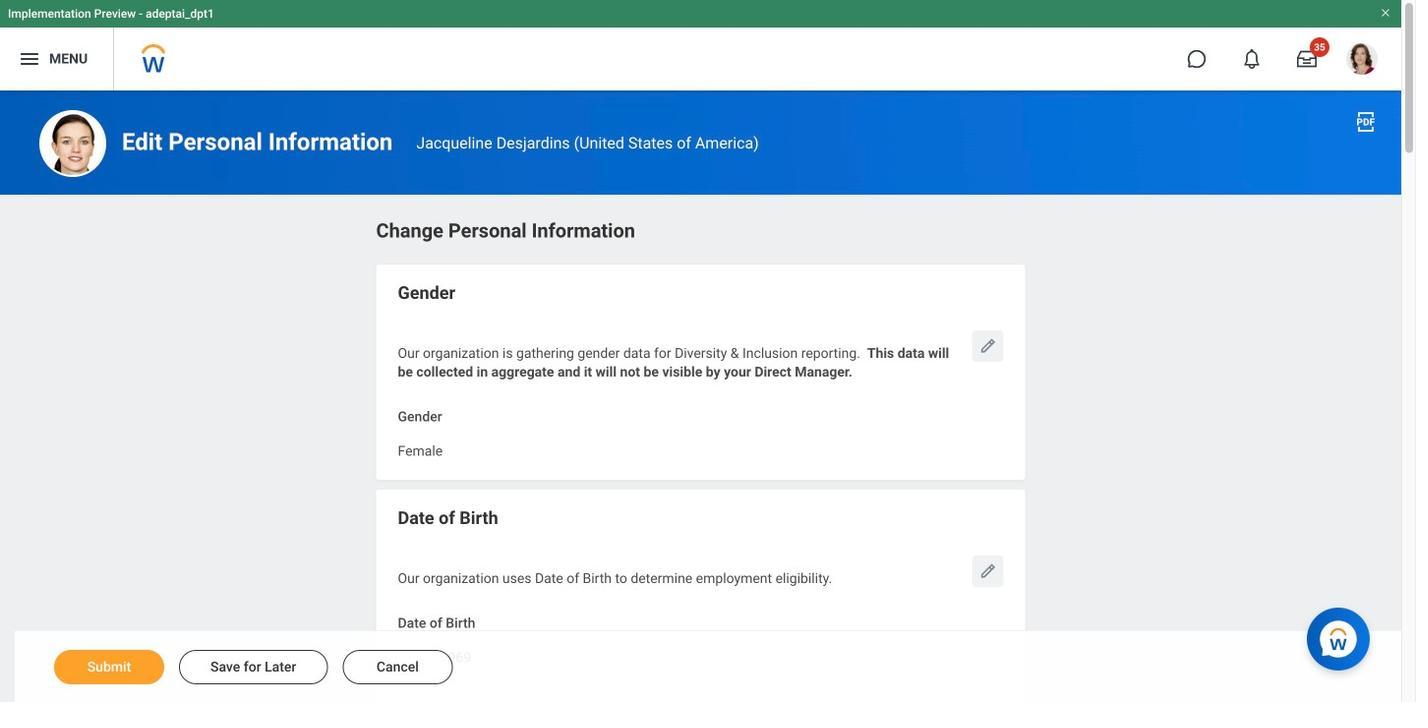 Task type: locate. For each thing, give the bounding box(es) containing it.
main content
[[0, 90, 1401, 702]]

edit image
[[978, 336, 998, 356], [978, 562, 998, 581]]

None text field
[[398, 638, 471, 672]]

region
[[376, 215, 1025, 702]]

1 vertical spatial edit image
[[978, 562, 998, 581]]

1 edit image from the top
[[978, 336, 998, 356]]

banner
[[0, 0, 1401, 90]]

None text field
[[398, 431, 443, 465]]

justify image
[[18, 47, 41, 71]]

0 vertical spatial edit image
[[978, 336, 998, 356]]

action bar region
[[15, 630, 1401, 702]]



Task type: describe. For each thing, give the bounding box(es) containing it.
employee's photo (jacqueline desjardins) image
[[39, 110, 106, 177]]

notifications large image
[[1242, 49, 1262, 69]]

view printable version (pdf) image
[[1354, 110, 1378, 134]]

close environment banner image
[[1380, 7, 1392, 19]]

jacqueline desjardins (united states of america) element
[[416, 134, 759, 153]]

2 edit image from the top
[[978, 562, 998, 581]]

inbox large image
[[1297, 49, 1317, 69]]

profile logan mcneil image
[[1346, 43, 1378, 79]]



Task type: vqa. For each thing, say whether or not it's contained in the screenshot.
main content
yes



